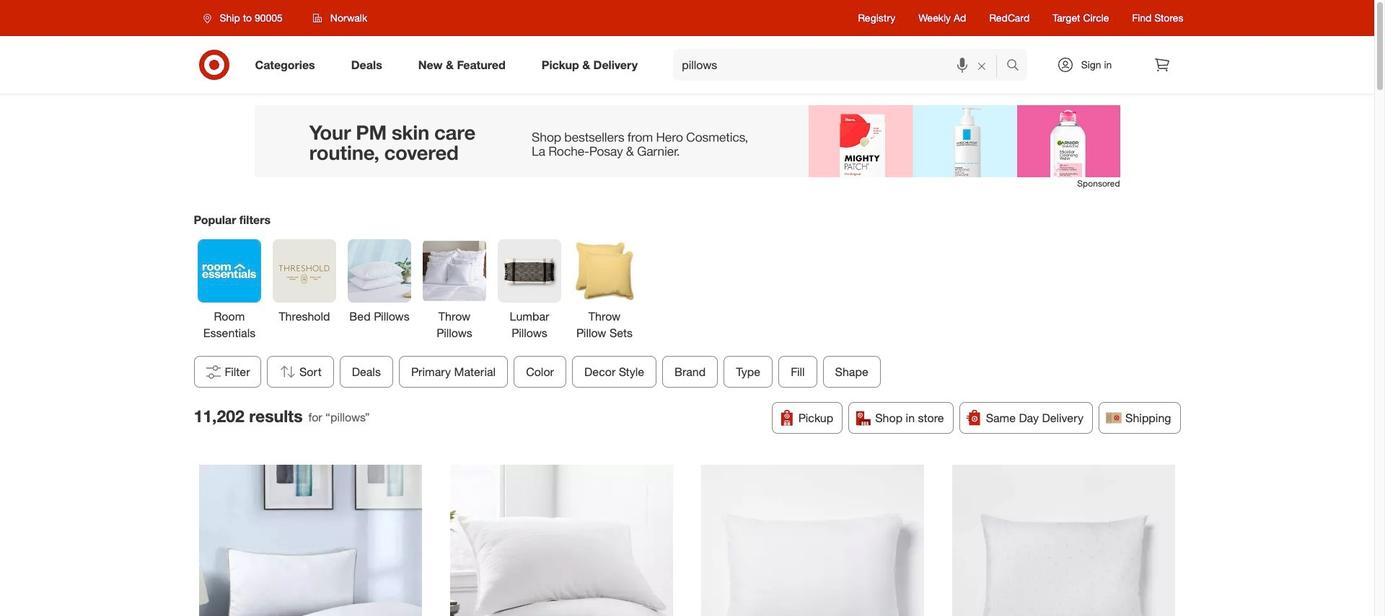 Task type: locate. For each thing, give the bounding box(es) containing it.
cooling luxury gel fiber pillows with 100% cotton cover (set of 2) - becky cameron image
[[450, 466, 673, 617], [450, 466, 673, 617]]

plush pillow standard/queen white - room essentials™ image
[[952, 466, 1175, 617], [952, 466, 1175, 617]]

What can we help you find? suggestions appear below search field
[[673, 49, 1010, 81]]

peace nest goose feather down pillow white quilted cotton cover set of 2 image
[[199, 466, 422, 617], [199, 466, 422, 617]]

standard/queen overfilled plush bed pillow - room essentials™ image
[[701, 466, 924, 617], [701, 466, 924, 617]]



Task type: describe. For each thing, give the bounding box(es) containing it.
advertisement element
[[254, 105, 1120, 177]]



Task type: vqa. For each thing, say whether or not it's contained in the screenshot.
What Can We Help You Find? Suggestions Appear Below search box at the top of the page
yes



